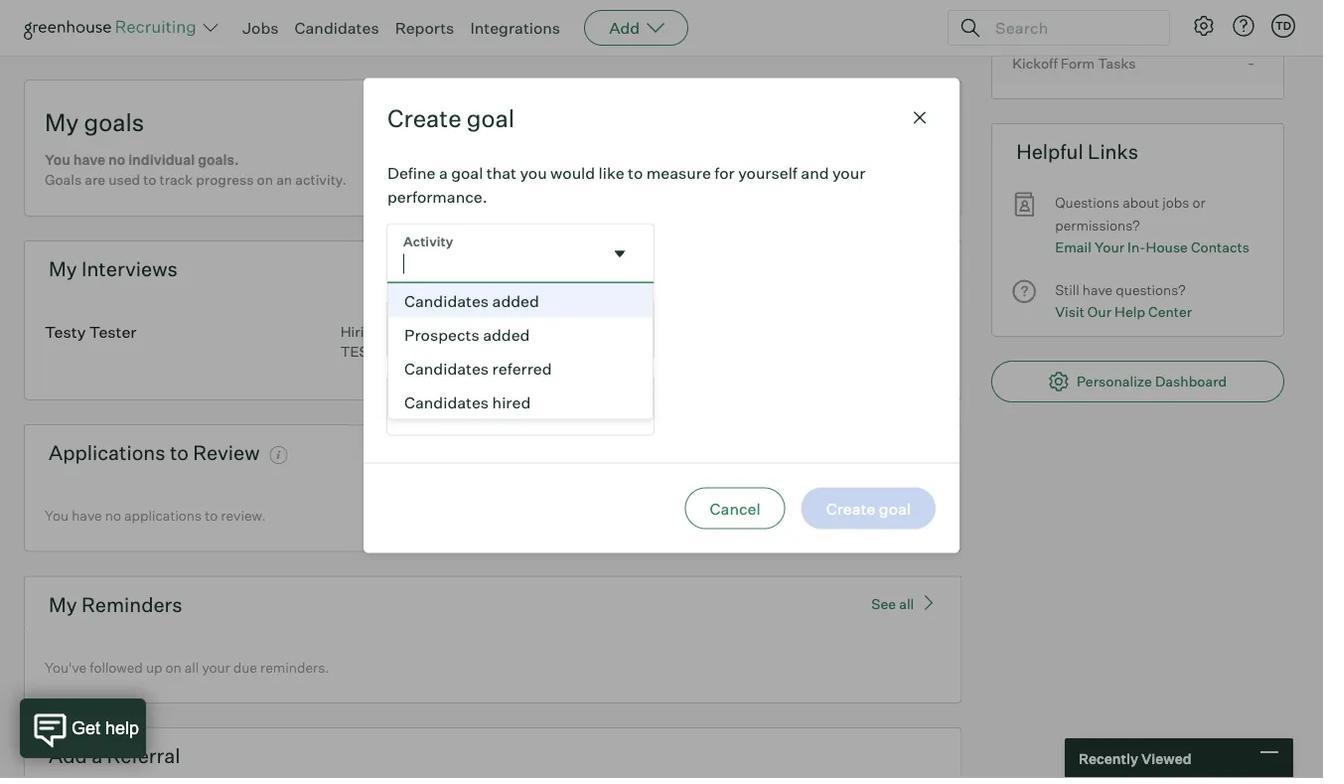Task type: describe. For each thing, give the bounding box(es) containing it.
have for center
[[1083, 281, 1113, 298]]

or
[[1193, 194, 1206, 211]]

applications
[[124, 507, 202, 524]]

up
[[146, 659, 162, 676]]

kickoff form tasks
[[1013, 54, 1136, 72]]

td
[[1276, 19, 1292, 32]]

offers
[[1013, 15, 1052, 32]]

contacts
[[1191, 238, 1250, 256]]

candidates for candidates referred
[[404, 358, 489, 378]]

still
[[1056, 281, 1080, 298]]

my interviews
[[49, 257, 178, 281]]

in-
[[1128, 238, 1146, 256]]

you for you have no applications to review.
[[45, 507, 69, 524]]

hired
[[492, 392, 531, 412]]

candidates for candidates link
[[295, 18, 379, 38]]

see all link
[[872, 593, 937, 613]]

(19)
[[381, 343, 405, 360]]

jobs
[[1163, 194, 1190, 211]]

reports link
[[395, 18, 455, 38]]

goals.
[[198, 151, 239, 169]]

configure image
[[1193, 14, 1216, 38]]

are
[[85, 171, 105, 189]]

1 vertical spatial all
[[185, 659, 199, 676]]

that
[[487, 162, 517, 182]]

email
[[1056, 238, 1092, 256]]

recently viewed
[[1079, 750, 1192, 767]]

0 horizontal spatial create goal
[[388, 103, 515, 132]]

house
[[1146, 238, 1188, 256]]

progress
[[196, 171, 254, 189]]

helpful links
[[1017, 139, 1139, 164]]

create goal link
[[833, 107, 941, 131]]

candidates for candidates hired
[[404, 392, 489, 412]]

td button
[[1268, 10, 1300, 42]]

integrations
[[470, 18, 561, 38]]

links
[[1088, 139, 1139, 164]]

add for add a referral
[[49, 744, 87, 768]]

- for offers
[[1248, 13, 1255, 32]]

see all
[[872, 595, 914, 613]]

manager
[[384, 323, 442, 341]]

add for add
[[609, 18, 640, 38]]

your inside define a goal that you would like to measure for yourself and your performance.
[[833, 162, 866, 182]]

cancel
[[710, 498, 761, 518]]

followed
[[90, 659, 143, 676]]

you've
[[45, 659, 87, 676]]

1 horizontal spatial create goal
[[833, 111, 917, 131]]

candidates referred option
[[389, 351, 653, 385]]

referral
[[107, 744, 180, 768]]

personalize dashboard link
[[992, 361, 1285, 403]]

goals
[[45, 171, 82, 189]]

candidates referred
[[404, 358, 552, 378]]

dashboard
[[1156, 373, 1227, 390]]

you
[[520, 162, 547, 182]]

cancel button
[[685, 487, 786, 529]]

visit our help center link
[[1056, 301, 1193, 323]]

recently
[[1079, 750, 1139, 767]]

my for my reminders
[[49, 592, 77, 617]]

add a referral
[[49, 744, 180, 768]]

close modal icon image
[[908, 106, 932, 129]]

hiring
[[341, 323, 381, 341]]

still have questions? visit our help center
[[1056, 281, 1193, 320]]

0 horizontal spatial your
[[202, 659, 230, 676]]

for
[[715, 162, 735, 182]]

help
[[1115, 303, 1146, 320]]

my for my interviews
[[49, 257, 77, 281]]

candidates hired option
[[389, 385, 653, 419]]

candidates added option
[[389, 284, 653, 317]]

you've followed up on all your due reminders.
[[45, 659, 329, 676]]

list box containing candidates added
[[388, 284, 654, 420]]

about
[[1123, 194, 1160, 211]]

a for add
[[92, 744, 103, 768]]

define
[[388, 162, 436, 182]]

questions about jobs or permissions? email your in-house contacts
[[1056, 194, 1250, 256]]

activity.
[[295, 171, 347, 189]]

to left review.
[[205, 507, 218, 524]]

review.
[[221, 507, 266, 524]]

candidates hired
[[404, 392, 531, 412]]

reminders.
[[260, 659, 329, 676]]

0 horizontal spatial create
[[388, 103, 462, 132]]

you for you have no individual goals. goals are used to track progress on an activity.
[[45, 151, 70, 169]]

applications to review
[[49, 440, 260, 465]]

tester
[[89, 322, 137, 342]]

a for define
[[439, 162, 448, 182]]

see
[[872, 595, 897, 613]]



Task type: locate. For each thing, give the bounding box(es) containing it.
prospects added option
[[389, 317, 653, 351]]

1 vertical spatial on
[[166, 659, 182, 676]]

your right and
[[833, 162, 866, 182]]

my up testy
[[49, 257, 77, 281]]

individual
[[128, 151, 195, 169]]

my for my goals
[[45, 108, 79, 137]]

1 horizontal spatial a
[[439, 162, 448, 182]]

0 vertical spatial your
[[833, 162, 866, 182]]

Search text field
[[991, 13, 1152, 42]]

toggle flyout image
[[610, 244, 630, 264]]

added for candidates added
[[492, 290, 539, 310]]

1 - from the top
[[1248, 13, 1255, 32]]

1 vertical spatial your
[[202, 659, 230, 676]]

1 vertical spatial a
[[92, 744, 103, 768]]

to down 'individual'
[[143, 171, 156, 189]]

candidates
[[295, 18, 379, 38], [404, 290, 489, 310], [404, 358, 489, 378], [404, 392, 489, 412]]

have
[[73, 151, 105, 169], [1083, 281, 1113, 298], [72, 507, 102, 524]]

all right see
[[900, 595, 914, 613]]

hiring manager screen test (19)
[[341, 323, 490, 360]]

goal inside define a goal that you would like to measure for yourself and your performance.
[[451, 162, 483, 182]]

on right up
[[166, 659, 182, 676]]

integrations link
[[470, 18, 561, 38]]

all inside "link"
[[900, 595, 914, 613]]

a up the performance.
[[439, 162, 448, 182]]

0 vertical spatial add
[[609, 18, 640, 38]]

list box
[[388, 284, 654, 420]]

0 vertical spatial added
[[492, 290, 539, 310]]

2 you from the top
[[45, 507, 69, 524]]

None field
[[388, 224, 654, 284]]

1 horizontal spatial your
[[833, 162, 866, 182]]

no for applications
[[105, 507, 121, 524]]

an
[[276, 171, 292, 189]]

1 vertical spatial added
[[483, 324, 530, 344]]

2 - from the top
[[1248, 52, 1255, 72]]

a
[[439, 162, 448, 182], [92, 744, 103, 768]]

you up 'goals'
[[45, 151, 70, 169]]

have up are
[[73, 151, 105, 169]]

0 vertical spatial have
[[73, 151, 105, 169]]

on inside 'you have no individual goals. goals are used to track progress on an activity.'
[[257, 171, 273, 189]]

yourself
[[739, 162, 798, 182]]

1 vertical spatial add
[[49, 744, 87, 768]]

candidates link
[[295, 18, 379, 38]]

-
[[1248, 13, 1255, 32], [1248, 52, 1255, 72]]

helpful
[[1017, 139, 1084, 164]]

my reminders
[[49, 592, 182, 617]]

track
[[159, 171, 193, 189]]

interviews
[[81, 257, 178, 281]]

personalize
[[1077, 373, 1153, 390]]

have for are
[[73, 151, 105, 169]]

1 horizontal spatial create
[[833, 111, 882, 131]]

a left referral
[[92, 744, 103, 768]]

greenhouse recruiting image
[[24, 16, 203, 40]]

to left review
[[170, 440, 189, 465]]

create inside create goal link
[[833, 111, 882, 131]]

2 vertical spatial my
[[49, 592, 77, 617]]

create left close modal icon
[[833, 111, 882, 131]]

review
[[193, 440, 260, 465]]

0 vertical spatial on
[[257, 171, 273, 189]]

your
[[1095, 238, 1125, 256]]

our
[[1088, 303, 1112, 320]]

test
[[341, 343, 378, 360]]

0 vertical spatial my
[[45, 108, 79, 137]]

added for prospects added
[[483, 324, 530, 344]]

0 vertical spatial a
[[439, 162, 448, 182]]

used
[[109, 171, 140, 189]]

email your in-house contacts link
[[1056, 237, 1250, 259]]

no up the used in the top left of the page
[[108, 151, 125, 169]]

and
[[801, 162, 829, 182]]

you have no individual goals. goals are used to track progress on an activity.
[[45, 151, 347, 189]]

create
[[388, 103, 462, 132], [833, 111, 882, 131]]

testy tester link
[[45, 322, 137, 342]]

candidates down candidates referred
[[404, 392, 489, 412]]

reports
[[395, 18, 455, 38]]

have inside still have questions? visit our help center
[[1083, 281, 1113, 298]]

have up our
[[1083, 281, 1113, 298]]

1 vertical spatial my
[[49, 257, 77, 281]]

reminders
[[81, 592, 182, 617]]

candidates down prospects
[[404, 358, 489, 378]]

tasks
[[1098, 54, 1136, 72]]

candidates added
[[404, 290, 539, 310]]

None text field
[[388, 224, 602, 284]]

my goals
[[45, 108, 144, 137]]

you down the applications
[[45, 507, 69, 524]]

no left applications
[[105, 507, 121, 524]]

my left goals
[[45, 108, 79, 137]]

goals
[[84, 108, 144, 137]]

have down the applications
[[72, 507, 102, 524]]

prospects added
[[404, 324, 530, 344]]

add
[[609, 18, 640, 38], [49, 744, 87, 768]]

you inside 'you have no individual goals. goals are used to track progress on an activity.'
[[45, 151, 70, 169]]

performance.
[[388, 186, 488, 206]]

- for kickoff form tasks
[[1248, 52, 1255, 72]]

applications
[[49, 440, 166, 465]]

1 horizontal spatial on
[[257, 171, 273, 189]]

all
[[900, 595, 914, 613], [185, 659, 199, 676]]

td button
[[1272, 14, 1296, 38]]

viewed
[[1142, 750, 1192, 767]]

add button
[[584, 10, 689, 46]]

0 vertical spatial all
[[900, 595, 914, 613]]

jobs link
[[242, 18, 279, 38]]

candidates right jobs in the top left of the page
[[295, 18, 379, 38]]

prospects
[[404, 324, 480, 344]]

a inside define a goal that you would like to measure for yourself and your performance.
[[439, 162, 448, 182]]

referred
[[492, 358, 552, 378]]

all right up
[[185, 659, 199, 676]]

0 vertical spatial -
[[1248, 13, 1255, 32]]

1 you from the top
[[45, 151, 70, 169]]

measure
[[647, 162, 711, 182]]

questions
[[1056, 194, 1120, 211]]

on left the an
[[257, 171, 273, 189]]

0 horizontal spatial on
[[166, 659, 182, 676]]

to inside define a goal that you would like to measure for yourself and your performance.
[[628, 162, 643, 182]]

no for individual
[[108, 151, 125, 169]]

1 vertical spatial -
[[1248, 52, 1255, 72]]

testy tester
[[45, 322, 137, 342]]

form
[[1061, 54, 1095, 72]]

my up you've
[[49, 592, 77, 617]]

like
[[599, 162, 625, 182]]

to right "like"
[[628, 162, 643, 182]]

0 horizontal spatial all
[[185, 659, 199, 676]]

testy
[[45, 322, 86, 342]]

would
[[551, 162, 595, 182]]

create up the define
[[388, 103, 462, 132]]

add inside popup button
[[609, 18, 640, 38]]

candidates for candidates added
[[404, 290, 489, 310]]

1 horizontal spatial add
[[609, 18, 640, 38]]

visit
[[1056, 303, 1085, 320]]

your left due
[[202, 659, 230, 676]]

added
[[492, 290, 539, 310], [483, 324, 530, 344]]

candidates inside option
[[404, 358, 489, 378]]

None number field
[[388, 375, 654, 435]]

to inside 'you have no individual goals. goals are used to track progress on an activity.'
[[143, 171, 156, 189]]

center
[[1149, 303, 1193, 320]]

personalize dashboard
[[1077, 373, 1227, 390]]

0 vertical spatial you
[[45, 151, 70, 169]]

due
[[233, 659, 257, 676]]

0 vertical spatial no
[[108, 151, 125, 169]]

1 horizontal spatial all
[[900, 595, 914, 613]]

you have no applications to review.
[[45, 507, 266, 524]]

0 horizontal spatial add
[[49, 744, 87, 768]]

1 vertical spatial no
[[105, 507, 121, 524]]

my
[[45, 108, 79, 137], [49, 257, 77, 281], [49, 592, 77, 617]]

candidates up prospects
[[404, 290, 489, 310]]

1 vertical spatial you
[[45, 507, 69, 524]]

no inside 'you have no individual goals. goals are used to track progress on an activity.'
[[108, 151, 125, 169]]

on
[[257, 171, 273, 189], [166, 659, 182, 676]]

added up prospects added option
[[492, 290, 539, 310]]

define a goal that you would like to measure for yourself and your performance.
[[388, 162, 866, 206]]

added up candidates referred option
[[483, 324, 530, 344]]

0 horizontal spatial a
[[92, 744, 103, 768]]

1 vertical spatial have
[[1083, 281, 1113, 298]]

have inside 'you have no individual goals. goals are used to track progress on an activity.'
[[73, 151, 105, 169]]

permissions?
[[1056, 216, 1140, 234]]

goal
[[467, 103, 515, 132], [886, 111, 917, 131], [451, 162, 483, 182]]

no
[[108, 151, 125, 169], [105, 507, 121, 524]]

2 vertical spatial have
[[72, 507, 102, 524]]

you
[[45, 151, 70, 169], [45, 507, 69, 524]]

kickoff
[[1013, 54, 1058, 72]]

to
[[628, 162, 643, 182], [143, 171, 156, 189], [170, 440, 189, 465], [205, 507, 218, 524]]



Task type: vqa. For each thing, say whether or not it's contained in the screenshot.
DASHBOARDS "link"
no



